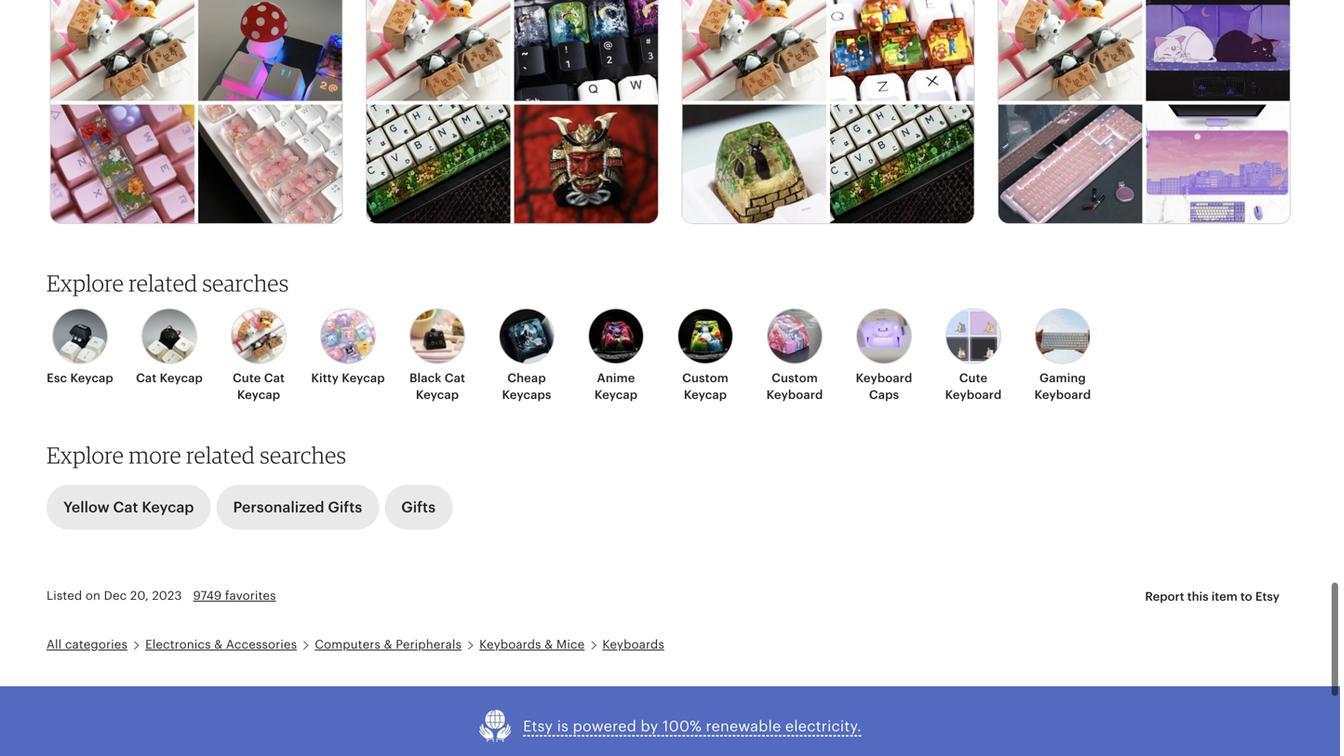 Task type: describe. For each thing, give the bounding box(es) containing it.
report
[[1146, 590, 1185, 604]]

accessories
[[226, 638, 297, 652]]

& for accessories
[[214, 638, 223, 652]]

cat inside cat keycap link
[[136, 371, 157, 385]]

anime
[[597, 371, 635, 385]]

gifts link
[[385, 486, 453, 530]]

electricity.
[[786, 719, 862, 735]]

computers & peripherals
[[315, 638, 462, 652]]

more
[[129, 442, 181, 469]]

black cat keycap link
[[398, 308, 477, 404]]

cat keycap link
[[130, 308, 209, 387]]

keyboards & mice
[[480, 638, 585, 652]]

2 gifts from the left
[[401, 500, 436, 516]]

electronics & accessories
[[145, 638, 297, 652]]

keycap inside "link"
[[595, 388, 638, 402]]

dec
[[104, 589, 127, 603]]

computers & peripherals link
[[315, 638, 462, 652]]

explore for explore related searches
[[47, 269, 124, 297]]

anime keycap
[[595, 371, 638, 402]]

cat keycap
[[136, 371, 203, 385]]

keycap down more
[[142, 500, 194, 516]]

black cat keycap
[[410, 371, 465, 402]]

by
[[641, 719, 659, 735]]

cheap
[[508, 371, 546, 385]]

keyboard for custom keyboard
[[767, 388, 823, 402]]

related inside region
[[129, 269, 198, 297]]

custom for custom keycap
[[683, 371, 729, 385]]

9749 favorites
[[193, 589, 276, 603]]

cheap keycaps link
[[488, 308, 566, 404]]

super mario artisan keycap, mario keycap sa and dom profile, mario party keycaps, esc mario keycap, christmas gifts for friend image
[[830, 0, 974, 101]]

green spacebar resin keycap | artisan keycap handmade sa and oem keycaps | resin koi keycap | 18th bithday gift for son image for cute cat keycaps, backlit kitty keycap , kitty resin artisan keycap for mechanical keyboard, kitten in box keycap, cute kitty keycap, gifts image related to fantasy koi keycap suitable for esc r4, custom koi handmade resin keycap, custom keycap set full, custom color keycaps, gift for bestfriend image
[[367, 105, 510, 227]]

keyboards for keyboards & mice
[[480, 638, 541, 652]]

explore more related searches
[[47, 442, 346, 469]]

all categories
[[47, 638, 128, 652]]

custom keycap link
[[667, 308, 745, 404]]

cute cat keycaps, backlit kitty keycap , kitty resin artisan keycap for mechanical keyboard, kitten in box keycap, cute kitty keycap, gifts image for the mushroom keycap, red mushroom keycap, 3d printed keycap, multiple colors available image
[[51, 0, 194, 101]]

keyboard for gaming keyboard
[[1035, 388, 1091, 402]]

explore related searches
[[47, 269, 289, 297]]

this
[[1188, 590, 1209, 604]]

keyboards link
[[603, 638, 665, 652]]

kitty keycap link
[[309, 308, 387, 387]]

yellow cat keycap
[[63, 500, 194, 516]]

all
[[47, 638, 62, 652]]

keycap inside black cat keycap
[[416, 388, 459, 402]]

explore related searches region
[[35, 269, 1305, 437]]

listed
[[47, 589, 82, 603]]

kitty keycap
[[311, 371, 385, 385]]

cute keyboard
[[946, 371, 1002, 402]]

cat for black cat keycap
[[445, 371, 465, 385]]

keyboards for keyboards "link"
[[603, 638, 665, 652]]

renewable
[[706, 719, 781, 735]]

real flower keycaps image
[[51, 105, 194, 227]]

custom keyboard link
[[756, 308, 834, 404]]

custom keycap, spacebar keycap, resin keycap, keycap set, artisan keycap, cute keycap, pink keycap, esc keycap, xda keycap, cherry mx keycap image
[[198, 105, 342, 227]]

mice
[[557, 638, 585, 652]]

cute cat keycap
[[233, 371, 285, 402]]

black cat keycap, jiji inspired cat from kiki's delivery service keycap, black cat keycap, custom escape artisan keycaps, sa profile keycap image
[[683, 105, 826, 227]]

is
[[557, 719, 569, 735]]

listed on dec 20, 2023
[[47, 589, 182, 603]]

etsy inside etsy is powered by 100% renewable electricity. button
[[523, 719, 553, 735]]

cute keyboard link
[[935, 308, 1013, 404]]

personalized gifts
[[233, 500, 362, 516]]

yellow
[[63, 500, 110, 516]]

keycap right esc
[[70, 371, 113, 385]]

9749 favorites link
[[193, 589, 276, 603]]

keycap inside "cute cat keycap"
[[237, 388, 280, 402]]

electronics & accessories link
[[145, 638, 297, 652]]

custom keyboard
[[767, 371, 823, 402]]

etsy is powered by 100% renewable electricity. button
[[479, 709, 862, 745]]

cute cat keycaps, backlit kitty keycap , kitty resin artisan keycap for mechanical keyboard, kitten in box keycap, cute kitty keycap, gifts image for fantasy koi keycap suitable for esc r4, custom koi handmade resin keycap, custom keycap set full, custom color keycaps, gift for bestfriend image
[[367, 0, 510, 101]]

cute cat keycap link
[[220, 308, 298, 404]]

keycap inside custom keycap
[[684, 388, 727, 402]]

cute cat keycaps, backlit kitty keycap , kitty resin artisan keycap for mechanical keyboard, kitten in box keycap, cute kitty keycap, gifts image for super mario artisan keycap, mario keycap sa and dom profile, mario party keycaps, esc mario keycap, christmas gifts for friend image
[[683, 0, 826, 101]]



Task type: locate. For each thing, give the bounding box(es) containing it.
related
[[129, 269, 198, 297], [186, 442, 255, 469]]

cheap keycaps
[[502, 371, 552, 402]]

cute inside 'cute keyboard'
[[960, 371, 988, 385]]

report this item to etsy button
[[1132, 581, 1294, 614]]

cute inside "cute cat keycap"
[[233, 371, 261, 385]]

1 vertical spatial explore
[[47, 442, 124, 469]]

1 vertical spatial etsy
[[523, 719, 553, 735]]

keyboard down "gaming" at the right of the page
[[1035, 388, 1091, 402]]

0 horizontal spatial &
[[214, 638, 223, 652]]

2 custom from the left
[[772, 371, 818, 385]]

1 cute from the left
[[233, 371, 261, 385]]

backlight gaming mechanical wired keyboard 104-key usb interface black blue or red switch image
[[999, 105, 1143, 227]]

keyboard up the caps
[[856, 371, 913, 385]]

keyboard
[[856, 371, 913, 385], [767, 388, 823, 402], [946, 388, 1002, 402], [1035, 388, 1091, 402]]

custom right anime
[[683, 371, 729, 385]]

item
[[1212, 590, 1238, 604]]

cute left "gaming" at the right of the page
[[960, 371, 988, 385]]

cute for cute cat keycap
[[233, 371, 261, 385]]

kitty
[[311, 371, 339, 385]]

etsy inside report this item to etsy button
[[1256, 590, 1280, 604]]

custom right custom keycap
[[772, 371, 818, 385]]

& for mice
[[545, 638, 553, 652]]

gaming keyboard link
[[1024, 308, 1102, 404]]

0 vertical spatial searches
[[202, 269, 289, 297]]

keycap up explore more related searches
[[237, 388, 280, 402]]

0 vertical spatial related
[[129, 269, 198, 297]]

20,
[[130, 589, 149, 603]]

cat for cute cat keycap
[[264, 371, 285, 385]]

yellow cat keycap link
[[47, 486, 211, 530]]

keycap
[[70, 371, 113, 385], [160, 371, 203, 385], [342, 371, 385, 385], [237, 388, 280, 402], [416, 388, 459, 402], [595, 388, 638, 402], [684, 388, 727, 402], [142, 500, 194, 516]]

1 & from the left
[[214, 638, 223, 652]]

electronics
[[145, 638, 211, 652]]

& right electronics
[[214, 638, 223, 652]]

0 vertical spatial explore
[[47, 269, 124, 297]]

keyboards left mice
[[480, 638, 541, 652]]

keyboards
[[480, 638, 541, 652], [603, 638, 665, 652]]

2 explore from the top
[[47, 442, 124, 469]]

related up cat keycap link
[[129, 269, 198, 297]]

gaming keyboard
[[1035, 371, 1091, 402]]

keyboard caps link
[[845, 308, 924, 404]]

green spacebar resin keycap | artisan keycap handmade sa and oem keycaps | resin koi keycap | 18th bithday gift for son image for super mario artisan keycap, mario keycap sa and dom profile, mario party keycaps, esc mario keycap, christmas gifts for friend image
[[830, 105, 974, 227]]

1 horizontal spatial custom
[[772, 371, 818, 385]]

esc
[[47, 371, 67, 385]]

anime keycap link
[[577, 308, 655, 404]]

etsy
[[1256, 590, 1280, 604], [523, 719, 553, 735]]

0 horizontal spatial cute
[[233, 371, 261, 385]]

2 & from the left
[[384, 638, 393, 652]]

keycap down black
[[416, 388, 459, 402]]

1 horizontal spatial keyboards
[[603, 638, 665, 652]]

0 horizontal spatial custom
[[683, 371, 729, 385]]

all categories link
[[47, 638, 128, 652]]

cute
[[233, 371, 261, 385], [960, 371, 988, 385]]

cat inside "cute cat keycap"
[[264, 371, 285, 385]]

1 horizontal spatial green spacebar resin keycap | artisan keycap handmade sa and oem keycaps | resin koi keycap | 18th bithday gift for son image
[[830, 105, 974, 227]]

keyboards right mice
[[603, 638, 665, 652]]

keycaps
[[502, 388, 552, 402]]

0 horizontal spatial keyboards
[[480, 638, 541, 652]]

etsy right to
[[1256, 590, 1280, 604]]

anime aesthetic mousepad | extra large gaming mouse pad | pastel manga kawaii pink lilac aesthetics landscape xl mousemat image
[[1146, 105, 1290, 227]]

etsy is powered by 100% renewable electricity.
[[523, 719, 862, 735]]

2 cute cat keycaps, backlit kitty keycap , kitty resin artisan keycap for mechanical keyboard, kitten in box keycap, cute kitty keycap, gifts image from the left
[[367, 0, 510, 101]]

1 cute cat keycaps, backlit kitty keycap , kitty resin artisan keycap for mechanical keyboard, kitten in box keycap, cute kitty keycap, gifts image from the left
[[51, 0, 194, 101]]

1 horizontal spatial cute
[[960, 371, 988, 385]]

1 gifts from the left
[[328, 500, 362, 516]]

explore inside region
[[47, 269, 124, 297]]

100%
[[663, 719, 702, 735]]

caps
[[869, 388, 899, 402]]

0 horizontal spatial gifts
[[328, 500, 362, 516]]

japanese samurai artisan keycap, oni keycap, red samurai keycap, custom escape keycap for with cherry mx switches image
[[514, 105, 658, 227]]

4 cute cat keycaps, backlit kitty keycap , kitty resin artisan keycap for mechanical keyboard, kitten in box keycap, cute kitty keycap, gifts image from the left
[[999, 0, 1143, 101]]

keyboards & mice link
[[480, 638, 585, 652]]

cat left 'kitty'
[[264, 371, 285, 385]]

custom inside custom keyboard
[[772, 371, 818, 385]]

peripherals
[[396, 638, 462, 652]]

custom keycap
[[683, 371, 729, 402]]

explore
[[47, 269, 124, 297], [47, 442, 124, 469]]

gaming
[[1040, 371, 1086, 385]]

fantasy koi keycap suitable for esc r4, custom koi handmade resin keycap, custom keycap set full, custom color keycaps, gift for bestfriend image
[[514, 0, 658, 101]]

0 horizontal spatial etsy
[[523, 719, 553, 735]]

cute right cat keycap
[[233, 371, 261, 385]]

cat right black
[[445, 371, 465, 385]]

explore up esc keycap link
[[47, 269, 124, 297]]

on
[[86, 589, 101, 603]]

explore up yellow
[[47, 442, 124, 469]]

& right the computers
[[384, 638, 393, 652]]

searches inside region
[[202, 269, 289, 297]]

9749
[[193, 589, 222, 603]]

mushroom keycap, red mushroom keycap, 3d printed keycap, multiple colors available image
[[198, 0, 342, 101]]

esc keycap
[[47, 371, 113, 385]]

0 horizontal spatial green spacebar resin keycap | artisan keycap handmade sa and oem keycaps | resin koi keycap | 18th bithday gift for son image
[[367, 105, 510, 227]]

searches up personalized gifts link
[[260, 442, 346, 469]]

searches
[[202, 269, 289, 297], [260, 442, 346, 469]]

1 keyboards from the left
[[480, 638, 541, 652]]

keycap down anime
[[595, 388, 638, 402]]

0 vertical spatial etsy
[[1256, 590, 1280, 604]]

report this item to etsy
[[1146, 590, 1280, 604]]

cat inside black cat keycap
[[445, 371, 465, 385]]

gifts
[[328, 500, 362, 516], [401, 500, 436, 516]]

2 horizontal spatial &
[[545, 638, 553, 652]]

2023
[[152, 589, 182, 603]]

& left mice
[[545, 638, 553, 652]]

keyboard for cute keyboard
[[946, 388, 1002, 402]]

green spacebar resin keycap | artisan keycap handmade sa and oem keycaps | resin koi keycap | 18th bithday gift for son image
[[367, 105, 510, 227], [830, 105, 974, 227]]

personalized gifts link
[[216, 486, 379, 530]]

2 green spacebar resin keycap | artisan keycap handmade sa and oem keycaps | resin koi keycap | 18th bithday gift for son image from the left
[[830, 105, 974, 227]]

artemis and luna mousepad, kawaii anime cats, xxl extended gaming desk mat, cute pastel purple/pink/lavender anime mouse pad image
[[1146, 0, 1290, 101]]

personalized
[[233, 500, 325, 516]]

cute cat keycaps, backlit kitty keycap , kitty resin artisan keycap for mechanical keyboard, kitten in box keycap, cute kitty keycap, gifts image
[[51, 0, 194, 101], [367, 0, 510, 101], [683, 0, 826, 101], [999, 0, 1143, 101]]

favorites
[[225, 589, 276, 603]]

cute for cute keyboard
[[960, 371, 988, 385]]

2 cute from the left
[[960, 371, 988, 385]]

1 green spacebar resin keycap | artisan keycap handmade sa and oem keycaps | resin koi keycap | 18th bithday gift for son image from the left
[[367, 105, 510, 227]]

etsy left is in the left of the page
[[523, 719, 553, 735]]

computers
[[315, 638, 381, 652]]

&
[[214, 638, 223, 652], [384, 638, 393, 652], [545, 638, 553, 652]]

searches up cute cat keycap link
[[202, 269, 289, 297]]

powered
[[573, 719, 637, 735]]

cat for yellow cat keycap
[[113, 500, 138, 516]]

2 keyboards from the left
[[603, 638, 665, 652]]

3 cute cat keycaps, backlit kitty keycap , kitty resin artisan keycap for mechanical keyboard, kitten in box keycap, cute kitty keycap, gifts image from the left
[[683, 0, 826, 101]]

to
[[1241, 590, 1253, 604]]

keyboard caps
[[856, 371, 913, 402]]

1 vertical spatial searches
[[260, 442, 346, 469]]

1 horizontal spatial gifts
[[401, 500, 436, 516]]

keycap left "cute cat keycap"
[[160, 371, 203, 385]]

keyboard left the caps
[[767, 388, 823, 402]]

1 horizontal spatial &
[[384, 638, 393, 652]]

keyboard right the caps
[[946, 388, 1002, 402]]

keycap right anime keycap
[[684, 388, 727, 402]]

3 & from the left
[[545, 638, 553, 652]]

cat right esc keycap
[[136, 371, 157, 385]]

cat
[[136, 371, 157, 385], [264, 371, 285, 385], [445, 371, 465, 385], [113, 500, 138, 516]]

related right more
[[186, 442, 255, 469]]

cute cat keycaps, backlit kitty keycap , kitty resin artisan keycap for mechanical keyboard, kitten in box keycap, cute kitty keycap, gifts image for artemis and luna mousepad, kawaii anime cats, xxl extended gaming desk mat, cute pastel purple/pink/lavender anime mouse pad image
[[999, 0, 1143, 101]]

black
[[410, 371, 442, 385]]

1 vertical spatial related
[[186, 442, 255, 469]]

custom for custom keyboard
[[772, 371, 818, 385]]

1 custom from the left
[[683, 371, 729, 385]]

keycap right 'kitty'
[[342, 371, 385, 385]]

cat right yellow
[[113, 500, 138, 516]]

custom
[[683, 371, 729, 385], [772, 371, 818, 385]]

esc keycap link
[[41, 308, 119, 387]]

1 horizontal spatial etsy
[[1256, 590, 1280, 604]]

explore for explore more related searches
[[47, 442, 124, 469]]

& for peripherals
[[384, 638, 393, 652]]

cat inside yellow cat keycap link
[[113, 500, 138, 516]]

categories
[[65, 638, 128, 652]]

1 explore from the top
[[47, 269, 124, 297]]



Task type: vqa. For each thing, say whether or not it's contained in the screenshot.
the bottom Items
no



